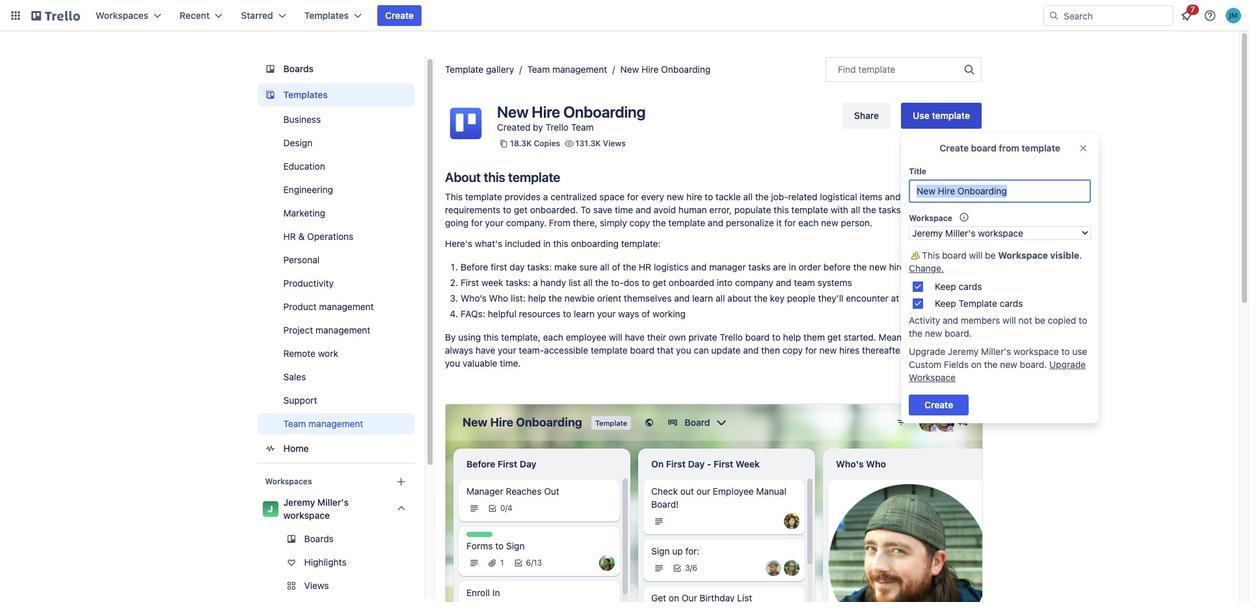 Task type: vqa. For each thing, say whether or not it's contained in the screenshot.
copy
yes



Task type: locate. For each thing, give the bounding box(es) containing it.
0 vertical spatial miller's
[[981, 346, 1011, 357]]

get right needed at the top of the page
[[948, 204, 962, 215]]

each down related
[[798, 217, 819, 228]]

1 horizontal spatial tasks
[[879, 204, 901, 215]]

1 vertical spatial help
[[783, 332, 801, 343]]

this inside this template provides a centralized space for every new hire to tackle all the job-related logistical items and business requirements to get onboarded. to save time and avoid human error, populate this template with all the tasks needed to get going for your company. from there, simply copy the template and personalize it for each new person.
[[445, 191, 463, 202]]

1 vertical spatial learn
[[574, 308, 595, 319]]

your inside before first day tasks: make sure all of the hr logistics and manager tasks are in order before the new hire arrives first week tasks: a handy list all the to-dos to get onboarded into company and team systems who's who list: help the newbie orient themselves and learn all about the key people they'll encounter at work faqs: helpful resources to learn your ways of working
[[597, 308, 616, 319]]

boards link up highlights link on the bottom of page
[[258, 529, 414, 550]]

boards up highlights
[[304, 533, 334, 545]]

project management
[[284, 325, 371, 336]]

thereafter—saving
[[862, 345, 939, 356]]

new right on
[[1000, 359, 1017, 370]]

for
[[627, 191, 639, 202], [471, 217, 483, 228], [784, 217, 796, 228], [805, 345, 817, 356]]

this inside this template provides a centralized space for every new hire to tackle all the job-related logistical items and business requirements to get onboarded. to save time and avoid human error, populate this template with all the tasks needed to get going for your company. from there, simply copy the template and personalize it for each new person.
[[774, 204, 789, 215]]

upgrade jeremy miller's workspace to use custom fields on the new board.
[[909, 346, 1087, 370]]

for down requirements
[[471, 217, 483, 228]]

the left key
[[754, 293, 768, 304]]

productivity link
[[258, 273, 414, 294]]

workspace right j
[[284, 510, 330, 521]]

marketing
[[284, 208, 326, 219]]

to inside the by using this template, each employee will have their own private trello board to help them get started. meanwhile, you will always have your team-accessible template board that you can update and then copy for new hires thereafter—saving future you valuable time.
[[772, 332, 781, 343]]

product
[[284, 301, 317, 312]]

operations
[[307, 231, 354, 242]]

0 vertical spatial team management link
[[527, 64, 607, 75]]

1 horizontal spatial hr
[[639, 262, 651, 273]]

have
[[625, 332, 645, 343], [476, 345, 495, 356]]

onboarding
[[571, 238, 619, 249]]

2 vertical spatial workspace
[[909, 372, 956, 383]]

1 vertical spatial have
[[476, 345, 495, 356]]

keep down change. link
[[935, 281, 956, 292]]

boards right board icon on the left top
[[284, 63, 314, 74]]

0 vertical spatial each
[[798, 217, 819, 228]]

templates link
[[258, 83, 414, 107]]

board.
[[945, 328, 972, 339], [1020, 359, 1047, 370]]

0 vertical spatial boards
[[284, 63, 314, 74]]

jeremy inside jeremy miller's workspace
[[284, 497, 315, 508]]

0 vertical spatial learn
[[692, 293, 713, 304]]

human
[[679, 204, 707, 215]]

engineering
[[284, 184, 333, 195]]

Title text field
[[909, 180, 1091, 203]]

1 vertical spatial hire
[[532, 103, 560, 121]]

miller's down home link
[[318, 497, 349, 508]]

0 horizontal spatial be
[[985, 250, 996, 261]]

1 vertical spatial tasks
[[748, 262, 771, 273]]

keep
[[935, 281, 956, 292], [935, 298, 956, 309]]

template inside field
[[858, 64, 895, 75]]

1 keep from the top
[[935, 281, 956, 292]]

None submit
[[909, 395, 969, 416]]

faqs:
[[461, 308, 485, 319]]

1 vertical spatial miller's
[[318, 497, 349, 508]]

all up populate
[[743, 191, 753, 202]]

cards down this board will be workspace visible . change.
[[959, 281, 982, 292]]

education link
[[258, 156, 414, 177]]

this right using
[[483, 332, 499, 343]]

board. inside "keep cards keep template cards activity and members will not be copied to the new board."
[[945, 328, 972, 339]]

and inside the by using this template, each employee will have their own private trello board to help them get started. meanwhile, you will always have your team-accessible template board that you can update and then copy for new hires thereafter—saving future you valuable time.
[[743, 345, 759, 356]]

0 vertical spatial of
[[612, 262, 620, 273]]

upgrade down use
[[1049, 359, 1086, 370]]

to left use
[[1061, 346, 1070, 357]]

18.3k copies
[[510, 139, 560, 148]]

management up new hire onboarding created by trello team
[[552, 64, 607, 75]]

board. up future
[[945, 328, 972, 339]]

0 vertical spatial templates
[[304, 10, 349, 21]]

0 horizontal spatial upgrade
[[909, 346, 945, 357]]

starred
[[241, 10, 273, 21]]

search image
[[1049, 10, 1059, 21]]

jeremy miller (jeremymiller198) image
[[1226, 8, 1241, 23]]

to up the then
[[772, 332, 781, 343]]

template inside "keep cards keep template cards activity and members will not be copied to the new board."
[[959, 298, 997, 309]]

tasks inside before first day tasks: make sure all of the hr logistics and manager tasks are in order before the new hire arrives first week tasks: a handy list all the to-dos to get onboarded into company and team systems who's who list: help the newbie orient themselves and learn all about the key people they'll encounter at work faqs: helpful resources to learn your ways of working
[[748, 262, 771, 273]]

1 vertical spatial cards
[[1000, 298, 1023, 309]]

design link
[[258, 133, 414, 154]]

0 horizontal spatial help
[[528, 293, 546, 304]]

copy down time
[[629, 217, 650, 228]]

get up themselves
[[653, 277, 666, 288]]

board. down "not"
[[1020, 359, 1047, 370]]

new up 'avoid'
[[667, 191, 684, 202]]

it
[[776, 217, 782, 228]]

1 vertical spatial each
[[543, 332, 563, 343]]

personal link
[[258, 250, 414, 271]]

views down highlights
[[304, 580, 329, 591]]

0 horizontal spatial each
[[543, 332, 563, 343]]

from
[[549, 217, 570, 228]]

open information menu image
[[1204, 9, 1217, 22]]

your up time.
[[498, 345, 516, 356]]

here's what's included in this onboarding template:
[[445, 238, 661, 249]]

1 vertical spatial keep
[[935, 298, 956, 309]]

hire left sm image at the top right of page
[[889, 262, 905, 273]]

0 horizontal spatial onboarding
[[563, 103, 646, 121]]

new down primary element
[[620, 64, 639, 75]]

0 horizontal spatial hire
[[686, 191, 702, 202]]

0 horizontal spatial board.
[[945, 328, 972, 339]]

0 vertical spatial board.
[[945, 328, 972, 339]]

find
[[838, 64, 856, 75]]

0 vertical spatial views
[[603, 139, 626, 148]]

0 vertical spatial be
[[985, 250, 996, 261]]

hire inside this template provides a centralized space for every new hire to tackle all the job-related logistical items and business requirements to get onboarded. to save time and avoid human error, populate this template with all the tasks needed to get going for your company. from there, simply copy the template and personalize it for each new person.
[[686, 191, 702, 202]]

will inside "keep cards keep template cards activity and members will not be copied to the new board."
[[1003, 315, 1016, 326]]

this for template
[[445, 191, 463, 202]]

template right find
[[858, 64, 895, 75]]

be right "not"
[[1035, 315, 1045, 326]]

0 vertical spatial copy
[[629, 217, 650, 228]]

1 vertical spatial workspace
[[284, 510, 330, 521]]

team management link down support 'link'
[[258, 414, 414, 435]]

tasks: up handy at the left top
[[527, 262, 552, 273]]

workspace
[[909, 213, 952, 223], [998, 250, 1048, 261], [909, 372, 956, 383]]

1 vertical spatial work
[[318, 348, 339, 359]]

all up person.
[[851, 204, 860, 215]]

update
[[711, 345, 741, 356]]

1 horizontal spatial have
[[625, 332, 645, 343]]

hr left the &
[[284, 231, 296, 242]]

template
[[858, 64, 895, 75], [932, 110, 970, 121], [1022, 142, 1060, 154], [508, 170, 560, 185], [465, 191, 502, 202], [791, 204, 828, 215], [668, 217, 705, 228], [591, 345, 628, 356]]

valuable
[[463, 358, 497, 369]]

tasks:
[[527, 262, 552, 273], [506, 277, 531, 288]]

boards
[[284, 63, 314, 74], [304, 533, 334, 545]]

1 horizontal spatial board.
[[1020, 359, 1047, 370]]

time.
[[500, 358, 521, 369]]

1 vertical spatial trello
[[720, 332, 743, 343]]

new inside the by using this template, each employee will have their own private trello board to help them get started. meanwhile, you will always have your team-accessible template board that you can update and then copy for new hires thereafter—saving future you valuable time.
[[819, 345, 837, 356]]

change.
[[909, 263, 944, 274]]

board. inside the upgrade jeremy miller's workspace to use custom fields on the new board.
[[1020, 359, 1047, 370]]

131.3k views
[[575, 139, 626, 148]]

sm image
[[909, 249, 922, 262]]

new up created
[[497, 103, 529, 121]]

what's
[[475, 238, 502, 249]]

template inside button
[[932, 110, 970, 121]]

workspace down "not"
[[1014, 346, 1059, 357]]

1 vertical spatial of
[[642, 308, 650, 319]]

onboarding
[[661, 64, 711, 75], [563, 103, 646, 121]]

upgrade inside the upgrade jeremy miller's workspace to use custom fields on the new board.
[[909, 346, 945, 357]]

1 horizontal spatial help
[[783, 332, 801, 343]]

this for board
[[922, 250, 940, 261]]

18.3k
[[510, 139, 532, 148]]

this down 'about'
[[445, 191, 463, 202]]

1 vertical spatial you
[[676, 345, 691, 356]]

views link
[[258, 576, 427, 597]]

this inside the by using this template, each employee will have their own private trello board to help them get started. meanwhile, you will always have your team-accessible template board that you can update and then copy for new hires thereafter—saving future you valuable time.
[[483, 332, 499, 343]]

Find template field
[[826, 57, 982, 82]]

1 boards link from the top
[[258, 57, 414, 81]]

team inside new hire onboarding created by trello team
[[571, 122, 594, 133]]

1 vertical spatial jeremy
[[284, 497, 315, 508]]

0 horizontal spatial learn
[[574, 308, 595, 319]]

forward image
[[412, 578, 427, 594]]

hire up by
[[532, 103, 560, 121]]

1 horizontal spatial trello
[[720, 332, 743, 343]]

1 vertical spatial team management
[[284, 418, 364, 429]]

0 horizontal spatial trello
[[546, 122, 569, 133]]

template
[[445, 64, 484, 75], [959, 298, 997, 309]]

jeremy inside the upgrade jeremy miller's workspace to use custom fields on the new board.
[[948, 346, 979, 357]]

to inside "keep cards keep template cards activity and members will not be copied to the new board."
[[1079, 315, 1087, 326]]

help inside before first day tasks: make sure all of the hr logistics and manager tasks are in order before the new hire arrives first week tasks: a handy list all the to-dos to get onboarded into company and team systems who's who list: help the newbie orient themselves and learn all about the key people they'll encounter at work faqs: helpful resources to learn your ways of working
[[528, 293, 546, 304]]

learn down onboarded
[[692, 293, 713, 304]]

home link
[[258, 437, 414, 461]]

trello inside new hire onboarding created by trello team
[[546, 122, 569, 133]]

visible
[[1050, 250, 1079, 261]]

7 notifications image
[[1179, 8, 1194, 23]]

hire inside new hire onboarding created by trello team
[[532, 103, 560, 121]]

1 vertical spatial in
[[789, 262, 796, 273]]

0 vertical spatial workspaces
[[96, 10, 148, 21]]

personal
[[284, 254, 320, 265]]

1 vertical spatial this
[[922, 250, 940, 261]]

get inside the by using this template, each employee will have their own private trello board to help them get started. meanwhile, you will always have your team-accessible template board that you can update and then copy for new hires thereafter—saving future you valuable time.
[[827, 332, 841, 343]]

0 vertical spatial hr
[[284, 231, 296, 242]]

upgrade for upgrade jeremy miller's workspace to use custom fields on the new board.
[[909, 346, 945, 357]]

included
[[505, 238, 541, 249]]

of down themselves
[[642, 308, 650, 319]]

a inside before first day tasks: make sure all of the hr logistics and manager tasks are in order before the new hire arrives first week tasks: a handy list all the to-dos to get onboarded into company and team systems who's who list: help the newbie orient themselves and learn all about the key people they'll encounter at work faqs: helpful resources to learn your ways of working
[[533, 277, 538, 288]]

0 vertical spatial this
[[445, 191, 463, 202]]

workspaces
[[96, 10, 148, 21], [265, 477, 312, 487]]

workspace down business on the top right
[[909, 213, 952, 223]]

management down support 'link'
[[309, 418, 364, 429]]

create button
[[377, 5, 422, 26]]

here's
[[445, 238, 472, 249]]

workspace inside this board will be workspace visible . change.
[[998, 250, 1048, 261]]

0 horizontal spatial this
[[445, 191, 463, 202]]

miller's inside jeremy miller's workspace
[[318, 497, 349, 508]]

0 vertical spatial workspace
[[1014, 346, 1059, 357]]

2 horizontal spatial team
[[571, 122, 594, 133]]

1 horizontal spatial in
[[789, 262, 796, 273]]

centralized
[[551, 191, 597, 202]]

each up accessible
[[543, 332, 563, 343]]

boards for home
[[284, 63, 314, 74]]

each inside this template provides a centralized space for every new hire to tackle all the job-related logistical items and business requirements to get onboarded. to save time and avoid human error, populate this template with all the tasks needed to get going for your company. from there, simply copy the template and personalize it for each new person.
[[798, 217, 819, 228]]

new inside new hire onboarding created by trello team
[[497, 103, 529, 121]]

space
[[599, 191, 625, 202]]

2 vertical spatial team
[[284, 418, 306, 429]]

tasks inside this template provides a centralized space for every new hire to tackle all the job-related logistical items and business requirements to get onboarded. to save time and avoid human error, populate this template with all the tasks needed to get going for your company. from there, simply copy the template and personalize it for each new person.
[[879, 204, 901, 215]]

get up hires
[[827, 332, 841, 343]]

0 vertical spatial hire
[[686, 191, 702, 202]]

your inside the by using this template, each employee will have their own private trello board to help them get started. meanwhile, you will always have your team-accessible template board that you can update and then copy for new hires thereafter—saving future you valuable time.
[[498, 345, 516, 356]]

going
[[445, 217, 469, 228]]

1 horizontal spatial hire
[[889, 262, 905, 273]]

upgrade workspace link
[[909, 359, 1086, 383]]

all down into
[[716, 293, 725, 304]]

0 horizontal spatial workspace
[[284, 510, 330, 521]]

0 horizontal spatial copy
[[629, 217, 650, 228]]

new down activity
[[925, 328, 942, 339]]

1 vertical spatial create
[[940, 142, 969, 154]]

1 vertical spatial hire
[[889, 262, 905, 273]]

your
[[485, 217, 504, 228], [597, 308, 616, 319], [498, 345, 516, 356]]

cards
[[959, 281, 982, 292], [1000, 298, 1023, 309]]

miller's inside the upgrade jeremy miller's workspace to use custom fields on the new board.
[[981, 346, 1011, 357]]

0 vertical spatial keep
[[935, 281, 956, 292]]

template down related
[[791, 204, 828, 215]]

and down are
[[776, 277, 792, 288]]

you down 'always'
[[445, 358, 460, 369]]

before
[[824, 262, 851, 273]]

from
[[999, 142, 1019, 154]]

0 vertical spatial tasks
[[879, 204, 901, 215]]

1 horizontal spatial hire
[[641, 64, 659, 75]]

0 horizontal spatial miller's
[[318, 497, 349, 508]]

templates inside dropdown button
[[304, 10, 349, 21]]

team right the gallery
[[527, 64, 550, 75]]

sales link
[[258, 367, 414, 388]]

board image
[[263, 61, 278, 77]]

2 horizontal spatial you
[[928, 332, 944, 343]]

views right 131.3k
[[603, 139, 626, 148]]

1 vertical spatial a
[[533, 277, 538, 288]]

marketing link
[[258, 203, 414, 224]]

team management link up new hire onboarding created by trello team
[[527, 64, 607, 75]]

upgrade up custom
[[909, 346, 945, 357]]

your up what's
[[485, 217, 504, 228]]

each inside the by using this template, each employee will have their own private trello board to help them get started. meanwhile, you will always have your team-accessible template board that you can update and then copy for new hires thereafter—saving future you valuable time.
[[543, 332, 563, 343]]

help up resources
[[528, 293, 546, 304]]

0 horizontal spatial jeremy
[[284, 497, 315, 508]]

and right activity
[[943, 315, 958, 326]]

1 horizontal spatial be
[[1035, 315, 1045, 326]]

2 boards link from the top
[[258, 529, 414, 550]]

template up members
[[959, 298, 997, 309]]

0 horizontal spatial tasks
[[748, 262, 771, 273]]

jeremy right j
[[284, 497, 315, 508]]

and down error,
[[708, 217, 723, 228]]

list
[[569, 277, 581, 288]]

this down job-
[[774, 204, 789, 215]]

1 vertical spatial board.
[[1020, 359, 1047, 370]]

will up "keep cards keep template cards activity and members will not be copied to the new board."
[[969, 250, 983, 261]]

0 horizontal spatial create
[[385, 10, 414, 21]]

0 horizontal spatial a
[[533, 277, 538, 288]]

new hire onboarding link
[[620, 64, 711, 75]]

hire for new hire onboarding created by trello team
[[532, 103, 560, 121]]

your down orient
[[597, 308, 616, 319]]

all
[[743, 191, 753, 202], [851, 204, 860, 215], [600, 262, 609, 273], [583, 277, 593, 288], [716, 293, 725, 304]]

workspace left visible
[[998, 250, 1048, 261]]

1 horizontal spatial onboarding
[[661, 64, 711, 75]]

that
[[657, 345, 674, 356]]

to
[[581, 204, 591, 215]]

trello team image
[[445, 103, 487, 144]]

1 vertical spatial upgrade
[[1049, 359, 1086, 370]]

team management
[[527, 64, 607, 75], [284, 418, 364, 429]]

first
[[461, 277, 479, 288]]

1 vertical spatial templates
[[284, 89, 328, 100]]

the down handy at the left top
[[549, 293, 562, 304]]

1 horizontal spatial copy
[[782, 345, 803, 356]]

this inside this board will be workspace visible . change.
[[922, 250, 940, 261]]

trello up "update"
[[720, 332, 743, 343]]

for inside the by using this template, each employee will have their own private trello board to help them get started. meanwhile, you will always have your team-accessible template board that you can update and then copy for new hires thereafter—saving future you valuable time.
[[805, 345, 817, 356]]

them
[[804, 332, 825, 343]]

Search field
[[1059, 6, 1173, 25]]

upgrade inside upgrade workspace
[[1049, 359, 1086, 370]]

copy
[[629, 217, 650, 228], [782, 345, 803, 356]]

1 horizontal spatial team management
[[527, 64, 607, 75]]

you down activity
[[928, 332, 944, 343]]

and
[[885, 191, 901, 202], [636, 204, 651, 215], [708, 217, 723, 228], [691, 262, 707, 273], [776, 277, 792, 288], [674, 293, 690, 304], [943, 315, 958, 326], [743, 345, 759, 356]]

0 vertical spatial team management
[[527, 64, 607, 75]]

team management down support 'link'
[[284, 418, 364, 429]]

template inside the by using this template, each employee will have their own private trello board to help them get started. meanwhile, you will always have your team-accessible template board that you can update and then copy for new hires thereafter—saving future you valuable time.
[[591, 345, 628, 356]]

1 horizontal spatial team
[[527, 64, 550, 75]]

0 horizontal spatial views
[[304, 580, 329, 591]]

1 horizontal spatial workspace
[[1014, 346, 1059, 357]]

starred button
[[233, 5, 294, 26]]

1 vertical spatial workspaces
[[265, 477, 312, 487]]

not
[[1019, 315, 1032, 326]]

0 vertical spatial onboarding
[[661, 64, 711, 75]]

the right on
[[984, 359, 998, 370]]

primary element
[[0, 0, 1249, 31]]

accessible
[[544, 345, 588, 356]]

tasks up company
[[748, 262, 771, 273]]

onboarding inside new hire onboarding created by trello team
[[563, 103, 646, 121]]

in right included
[[543, 238, 551, 249]]

0 vertical spatial template
[[445, 64, 484, 75]]

1 vertical spatial views
[[304, 580, 329, 591]]

template,
[[501, 332, 541, 343]]

tasks down items
[[879, 204, 901, 215]]

team down support at the left of page
[[284, 418, 306, 429]]

create inside button
[[385, 10, 414, 21]]

create
[[385, 10, 414, 21], [940, 142, 969, 154]]

hire
[[641, 64, 659, 75], [532, 103, 560, 121]]

the down activity
[[909, 328, 923, 339]]

1 vertical spatial boards link
[[258, 529, 414, 550]]

work right at
[[902, 293, 922, 304]]

create a workspace image
[[394, 474, 409, 490]]

keep up activity
[[935, 298, 956, 309]]

management
[[552, 64, 607, 75], [319, 301, 374, 312], [316, 325, 371, 336], [309, 418, 364, 429]]

help inside the by using this template, each employee will have their own private trello board to help them get started. meanwhile, you will always have your team-accessible template board that you can update and then copy for new hires thereafter—saving future you valuable time.
[[783, 332, 801, 343]]

then
[[761, 345, 780, 356]]

new down 'them'
[[819, 345, 837, 356]]

onboarding for new hire onboarding created by trello team
[[563, 103, 646, 121]]

0 horizontal spatial hr
[[284, 231, 296, 242]]

tasks: up list:
[[506, 277, 531, 288]]

templates up the business
[[284, 89, 328, 100]]

at
[[891, 293, 899, 304]]

jeremy up fields at the right of page
[[948, 346, 979, 357]]

1 horizontal spatial upgrade
[[1049, 359, 1086, 370]]

0 horizontal spatial team management link
[[258, 414, 414, 435]]

1 vertical spatial team
[[571, 122, 594, 133]]

0 vertical spatial boards link
[[258, 57, 414, 81]]

for down 'them'
[[805, 345, 817, 356]]

1 vertical spatial onboarding
[[563, 103, 646, 121]]

remote work
[[284, 348, 339, 359]]



Task type: describe. For each thing, give the bounding box(es) containing it.
template board image
[[263, 87, 278, 103]]

use
[[913, 110, 930, 121]]

onboarding for new hire onboarding
[[661, 64, 711, 75]]

helpful
[[488, 308, 516, 319]]

create board from template
[[940, 142, 1060, 154]]

copy inside this template provides a centralized space for every new hire to tackle all the job-related logistical items and business requirements to get onboarded. to save time and avoid human error, populate this template with all the tasks needed to get going for your company. from there, simply copy the template and personalize it for each new person.
[[629, 217, 650, 228]]

get down provides
[[514, 204, 528, 215]]

use template button
[[901, 103, 982, 129]]

company.
[[506, 217, 546, 228]]

board inside this board will be workspace visible . change.
[[942, 250, 967, 261]]

people
[[787, 293, 816, 304]]

job-
[[771, 191, 788, 202]]

work inside before first day tasks: make sure all of the hr logistics and manager tasks are in order before the new hire arrives first week tasks: a handy list all the to-dos to get onboarded into company and team systems who's who list: help the newbie orient themselves and learn all about the key people they'll encounter at work faqs: helpful resources to learn your ways of working
[[902, 293, 922, 304]]

boards link for home
[[258, 57, 414, 81]]

board down their on the right bottom of page
[[630, 345, 655, 356]]

management inside 'link'
[[316, 325, 371, 336]]

1 horizontal spatial cards
[[1000, 298, 1023, 309]]

template up requirements
[[465, 191, 502, 202]]

will down ways
[[609, 332, 622, 343]]

workspace inside the upgrade jeremy miller's workspace to use custom fields on the new board.
[[1014, 346, 1059, 357]]

sure
[[579, 262, 598, 273]]

workspaces button
[[88, 5, 169, 26]]

by
[[533, 122, 543, 133]]

hires
[[839, 345, 860, 356]]

this template provides a centralized space for every new hire to tackle all the job-related logistical items and business requirements to get onboarded. to save time and avoid human error, populate this template with all the tasks needed to get going for your company. from there, simply copy the template and personalize it for each new person.
[[445, 191, 962, 228]]

new for new hire onboarding created by trello team
[[497, 103, 529, 121]]

recent button
[[172, 5, 231, 26]]

0 horizontal spatial work
[[318, 348, 339, 359]]

copy inside the by using this template, each employee will have their own private trello board to help them get started. meanwhile, you will always have your team-accessible template board that you can update and then copy for new hires thereafter—saving future you valuable time.
[[782, 345, 803, 356]]

will up future
[[946, 332, 960, 343]]

productivity
[[284, 278, 334, 289]]

the inside "keep cards keep template cards activity and members will not be copied to the new board."
[[909, 328, 923, 339]]

hire inside before first day tasks: make sure all of the hr logistics and manager tasks are in order before the new hire arrives first week tasks: a handy list all the to-dos to get onboarded into company and team systems who's who list: help the newbie orient themselves and learn all about the key people they'll encounter at work faqs: helpful resources to learn your ways of working
[[889, 262, 905, 273]]

templates button
[[296, 5, 370, 26]]

provides
[[505, 191, 541, 202]]

meanwhile,
[[879, 332, 926, 343]]

0 vertical spatial workspace
[[909, 213, 952, 223]]

business link
[[258, 109, 414, 130]]

your inside this template provides a centralized space for every new hire to tackle all the job-related logistical items and business requirements to get onboarded. to save time and avoid human error, populate this template with all the tasks needed to get going for your company. from there, simply copy the template and personalize it for each new person.
[[485, 217, 504, 228]]

workspace inside jeremy miller's workspace
[[284, 510, 330, 521]]

0 horizontal spatial you
[[445, 358, 460, 369]]

items
[[860, 191, 883, 202]]

employee
[[566, 332, 606, 343]]

this down from
[[553, 238, 568, 249]]

for up time
[[627, 191, 639, 202]]

person.
[[841, 217, 873, 228]]

1 horizontal spatial you
[[676, 345, 691, 356]]

and right items
[[885, 191, 901, 202]]

0 horizontal spatial team
[[284, 418, 306, 429]]

will inside this board will be workspace visible . change.
[[969, 250, 983, 261]]

upgrade workspace
[[909, 359, 1086, 383]]

and inside "keep cards keep template cards activity and members will not be copied to the new board."
[[943, 315, 958, 326]]

save
[[593, 204, 612, 215]]

1 horizontal spatial of
[[642, 308, 650, 319]]

orient
[[597, 293, 621, 304]]

1 horizontal spatial views
[[603, 139, 626, 148]]

all right list
[[583, 277, 593, 288]]

new inside before first day tasks: make sure all of the hr logistics and manager tasks are in order before the new hire arrives first week tasks: a handy list all the to-dos to get onboarded into company and team systems who's who list: help the newbie orient themselves and learn all about the key people they'll encounter at work faqs: helpful resources to learn your ways of working
[[869, 262, 887, 273]]

to up error,
[[705, 191, 713, 202]]

to down newbie
[[563, 308, 571, 319]]

in inside before first day tasks: make sure all of the hr logistics and manager tasks are in order before the new hire arrives first week tasks: a handy list all the to-dos to get onboarded into company and team systems who's who list: help the newbie orient themselves and learn all about the key people they'll encounter at work faqs: helpful resources to learn your ways of working
[[789, 262, 796, 273]]

copies
[[534, 139, 560, 148]]

to right needed at the top of the page
[[937, 204, 946, 215]]

2 keep from the top
[[935, 298, 956, 309]]

new down "with"
[[821, 217, 838, 228]]

0 horizontal spatial template
[[445, 64, 484, 75]]

logistical
[[820, 191, 857, 202]]

hr inside before first day tasks: make sure all of the hr logistics and manager tasks are in order before the new hire arrives first week tasks: a handy list all the to-dos to get onboarded into company and team systems who's who list: help the newbie orient themselves and learn all about the key people they'll encounter at work faqs: helpful resources to learn your ways of working
[[639, 262, 651, 273]]

be inside "keep cards keep template cards activity and members will not be copied to the new board."
[[1035, 315, 1045, 326]]

the up populate
[[755, 191, 769, 202]]

by using this template, each employee will have their own private trello board to help them get started. meanwhile, you will always have your team-accessible template board that you can update and then copy for new hires thereafter—saving future you valuable time.
[[445, 332, 966, 369]]

0 vertical spatial cards
[[959, 281, 982, 292]]

onboarded
[[669, 277, 714, 288]]

their
[[647, 332, 666, 343]]

boards for views
[[304, 533, 334, 545]]

template gallery
[[445, 64, 514, 75]]

engineering link
[[258, 180, 414, 200]]

new inside "keep cards keep template cards activity and members will not be copied to the new board."
[[925, 328, 942, 339]]

boards link for views
[[258, 529, 414, 550]]

sales
[[284, 371, 306, 383]]

0 horizontal spatial of
[[612, 262, 620, 273]]

first
[[491, 262, 507, 273]]

0 vertical spatial you
[[928, 332, 944, 343]]

order
[[799, 262, 821, 273]]

to down provides
[[503, 204, 511, 215]]

the up 'dos'
[[623, 262, 636, 273]]

to right 'dos'
[[642, 277, 650, 288]]

title
[[909, 167, 926, 176]]

hire for new hire onboarding
[[641, 64, 659, 75]]

workspace inside upgrade workspace
[[909, 372, 956, 383]]

who's
[[461, 293, 487, 304]]

use template
[[913, 110, 970, 121]]

new hire onboarding created by trello team
[[497, 103, 646, 133]]

to-
[[611, 277, 624, 288]]

product management link
[[258, 297, 414, 317]]

the down items
[[863, 204, 876, 215]]

all right sure
[[600, 262, 609, 273]]

related
[[788, 191, 818, 202]]

create for create
[[385, 10, 414, 21]]

manager
[[709, 262, 746, 273]]

with
[[831, 204, 848, 215]]

template:
[[621, 238, 661, 249]]

remote work link
[[258, 344, 414, 364]]

the down 'avoid'
[[652, 217, 666, 228]]

the right before
[[853, 262, 867, 273]]

encounter
[[846, 293, 889, 304]]

about
[[445, 170, 481, 185]]

use
[[1072, 346, 1087, 357]]

1 vertical spatial team management link
[[258, 414, 414, 435]]

before
[[461, 262, 488, 273]]

1 horizontal spatial team management link
[[527, 64, 607, 75]]

support link
[[258, 390, 414, 411]]

template up provides
[[508, 170, 560, 185]]

private
[[688, 332, 717, 343]]

jeremy miller's workspace
[[284, 497, 349, 521]]

simply
[[600, 217, 627, 228]]

j
[[268, 504, 273, 515]]

the inside the upgrade jeremy miller's workspace to use custom fields on the new board.
[[984, 359, 998, 370]]

highlights link
[[258, 552, 414, 573]]

this right 'about'
[[484, 170, 505, 185]]

tackle
[[716, 191, 741, 202]]

a inside this template provides a centralized space for every new hire to tackle all the job-related logistical items and business requirements to get onboarded. to save time and avoid human error, populate this template with all the tasks needed to get going for your company. from there, simply copy the template and personalize it for each new person.
[[543, 191, 548, 202]]

home image
[[263, 441, 278, 457]]

board up the then
[[745, 332, 770, 343]]

new for new hire onboarding
[[620, 64, 639, 75]]

and down onboarded
[[674, 293, 690, 304]]

1 horizontal spatial learn
[[692, 293, 713, 304]]

management down productivity link
[[319, 301, 374, 312]]

week
[[481, 277, 503, 288]]

find template
[[838, 64, 895, 75]]

remote
[[284, 348, 316, 359]]

avoid
[[654, 204, 676, 215]]

&
[[299, 231, 305, 242]]

0 vertical spatial have
[[625, 332, 645, 343]]

members
[[961, 315, 1000, 326]]

1 vertical spatial tasks:
[[506, 277, 531, 288]]

0 vertical spatial tasks:
[[527, 262, 552, 273]]

back to home image
[[31, 5, 80, 26]]

themselves
[[624, 293, 672, 304]]

board left from at right
[[971, 142, 997, 154]]

ways
[[618, 308, 639, 319]]

1 horizontal spatial workspaces
[[265, 477, 312, 487]]

get inside before first day tasks: make sure all of the hr logistics and manager tasks are in order before the new hire arrives first week tasks: a handy list all the to-dos to get onboarded into company and team systems who's who list: help the newbie orient themselves and learn all about the key people they'll encounter at work faqs: helpful resources to learn your ways of working
[[653, 277, 666, 288]]

trello inside the by using this template, each employee will have their own private trello board to help them get started. meanwhile, you will always have your team-accessible template board that you can update and then copy for new hires thereafter—saving future you valuable time.
[[720, 332, 743, 343]]

can
[[694, 345, 709, 356]]

0 vertical spatial in
[[543, 238, 551, 249]]

they'll
[[818, 293, 843, 304]]

home
[[284, 443, 309, 454]]

new inside the upgrade jeremy miller's workspace to use custom fields on the new board.
[[1000, 359, 1017, 370]]

created
[[497, 122, 530, 133]]

support
[[284, 395, 317, 406]]

to inside the upgrade jeremy miller's workspace to use custom fields on the new board.
[[1061, 346, 1070, 357]]

change. link
[[909, 263, 944, 274]]

are
[[773, 262, 786, 273]]

copied
[[1048, 315, 1076, 326]]

every
[[641, 191, 664, 202]]

template down human
[[668, 217, 705, 228]]

and down every
[[636, 204, 651, 215]]

upgrade for upgrade workspace
[[1049, 359, 1086, 370]]

started.
[[844, 332, 876, 343]]

be inside this board will be workspace visible . change.
[[985, 250, 996, 261]]

create for create board from template
[[940, 142, 969, 154]]

into
[[717, 277, 733, 288]]

for right it
[[784, 217, 796, 228]]

who
[[489, 293, 508, 304]]

time
[[615, 204, 633, 215]]

template right from at right
[[1022, 142, 1060, 154]]

workspaces inside "workspaces" dropdown button
[[96, 10, 148, 21]]

the left the to-
[[595, 277, 609, 288]]

and up onboarded
[[691, 262, 707, 273]]



